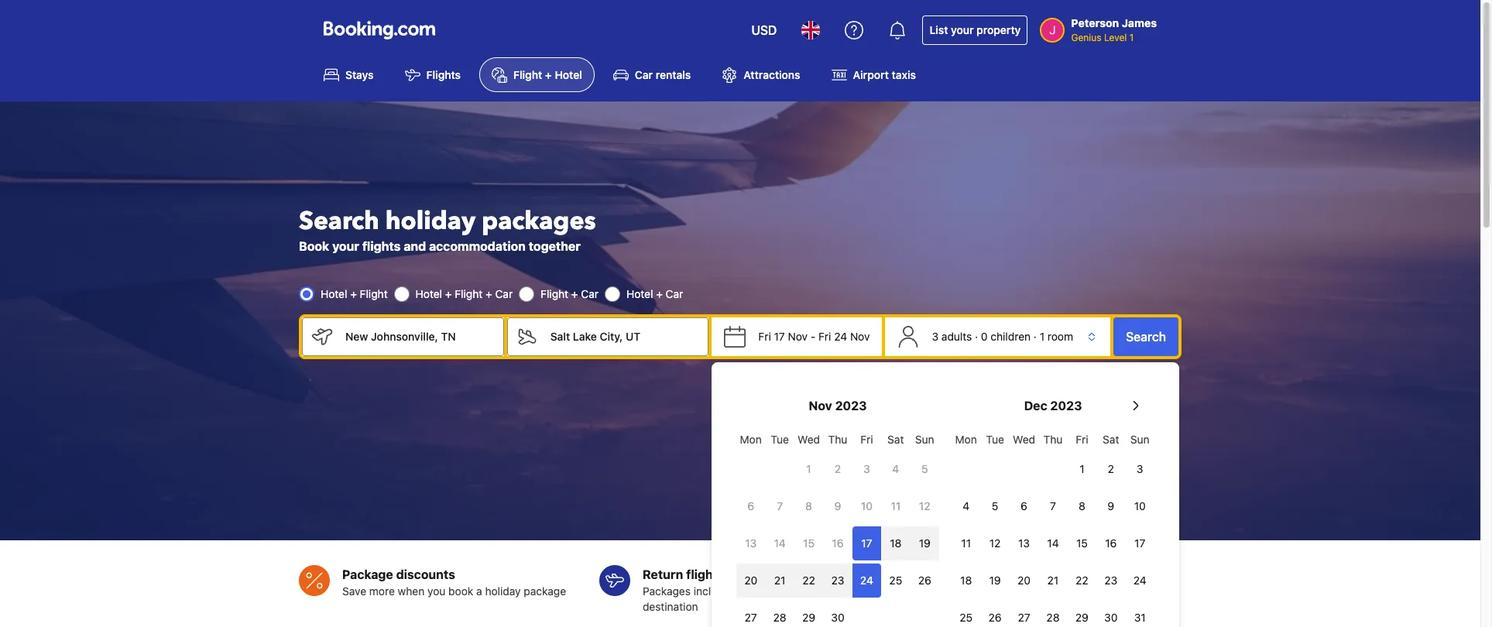 Task type: vqa. For each thing, say whether or not it's contained in the screenshot.
the 24 Dec 2023 checkbox "24"
yes



Task type: locate. For each thing, give the bounding box(es) containing it.
2 thu from the left
[[1044, 433, 1063, 446]]

0 horizontal spatial grid
[[737, 424, 939, 627]]

29 inside option
[[1076, 611, 1089, 624]]

22 for 22 nov 2023 checkbox
[[803, 574, 815, 587]]

22 right 21 option
[[1076, 574, 1089, 587]]

sun up 3 option
[[1131, 433, 1150, 446]]

29 down from
[[802, 611, 816, 624]]

4 for 4 checkbox
[[963, 500, 970, 513]]

20 inside 20 nov 2023 checkbox
[[744, 574, 758, 587]]

hidden
[[963, 568, 1004, 582]]

you inside package discounts save more when you book a holiday package
[[428, 585, 446, 598]]

12 for 12 nov 2023 'checkbox'
[[919, 500, 931, 513]]

search
[[299, 204, 379, 238], [1126, 330, 1166, 344]]

your up '30' checkbox
[[827, 585, 850, 598]]

18 cell
[[881, 524, 910, 561]]

1 horizontal spatial 4
[[963, 500, 970, 513]]

0 horizontal spatial 26
[[918, 574, 932, 587]]

2 27 from the left
[[1018, 611, 1031, 624]]

0 horizontal spatial 28
[[773, 611, 787, 624]]

1 thu from the left
[[828, 433, 848, 446]]

1 horizontal spatial 11
[[961, 537, 971, 550]]

nov up "1" checkbox
[[809, 399, 832, 413]]

24
[[834, 330, 847, 343], [860, 574, 874, 587], [1134, 574, 1147, 587]]

23 cell
[[823, 561, 852, 598]]

6 right '5 dec 2023' checkbox
[[1021, 500, 1028, 513]]

20 Dec 2023 checkbox
[[1010, 564, 1039, 598]]

1 vertical spatial holiday
[[485, 585, 521, 598]]

no
[[943, 568, 960, 582]]

1 vertical spatial 26
[[989, 611, 1002, 624]]

1 horizontal spatial 22
[[1076, 574, 1089, 587]]

1 vertical spatial 18
[[960, 574, 972, 587]]

15 inside checkbox
[[803, 537, 815, 550]]

thu
[[828, 433, 848, 446], [1044, 433, 1063, 446]]

2 16 from the left
[[1105, 537, 1117, 550]]

1 vertical spatial 4
[[963, 500, 970, 513]]

9 left 10 nov 2023 option
[[835, 500, 841, 513]]

· right children
[[1034, 330, 1037, 343]]

1 mon from the left
[[740, 433, 762, 446]]

1 horizontal spatial 5
[[992, 500, 999, 513]]

mon up 4 checkbox
[[955, 433, 977, 446]]

26 Nov 2023 checkbox
[[910, 564, 939, 598]]

2 28 from the left
[[1047, 611, 1060, 624]]

dec
[[1024, 399, 1048, 413]]

21 right 20 option
[[1048, 574, 1059, 587]]

0 horizontal spatial your
[[332, 239, 359, 253]]

20 for 20 nov 2023 checkbox
[[744, 574, 758, 587]]

18
[[890, 537, 902, 550], [960, 574, 972, 587]]

0 vertical spatial 19
[[919, 537, 931, 550]]

2 9 from the left
[[1108, 500, 1115, 513]]

30 Dec 2023 checkbox
[[1097, 601, 1126, 627]]

mon up the 6 option
[[740, 433, 762, 446]]

1
[[1130, 32, 1134, 43], [1040, 330, 1045, 343], [807, 462, 811, 476], [1080, 462, 1085, 476]]

1 20 from the left
[[744, 574, 758, 587]]

1 horizontal spatial 12
[[990, 537, 1001, 550]]

7
[[777, 500, 783, 513], [1050, 500, 1056, 513]]

17 Dec 2023 checkbox
[[1126, 527, 1155, 561]]

0 horizontal spatial 11
[[891, 500, 901, 513]]

3 inside 3 option
[[1137, 462, 1144, 476]]

2 grid from the left
[[952, 424, 1155, 627]]

24 cell
[[852, 561, 881, 598]]

0 horizontal spatial 2
[[835, 462, 841, 476]]

flights down 'included'
[[733, 585, 764, 598]]

4
[[892, 462, 899, 476], [963, 500, 970, 513]]

you
[[428, 585, 446, 598], [1066, 585, 1084, 598], [1146, 585, 1164, 598]]

9 right 8 dec 2023 option
[[1108, 500, 1115, 513]]

search holiday packages book your flights and accommodation together
[[299, 204, 596, 253]]

14 inside 14 option
[[1047, 537, 1059, 550]]

25 Dec 2023 checkbox
[[952, 601, 981, 627]]

2 29 from the left
[[1076, 611, 1089, 624]]

and left the accommodation
[[404, 239, 426, 253]]

1 horizontal spatial 9
[[1108, 500, 1115, 513]]

5 left 6 dec 2023 option
[[992, 500, 999, 513]]

taxes
[[959, 585, 985, 598]]

8
[[806, 500, 812, 513], [1079, 500, 1086, 513]]

1 horizontal spatial your
[[827, 585, 850, 598]]

22
[[803, 574, 815, 587], [1076, 574, 1089, 587]]

7 Nov 2023 checkbox
[[766, 489, 794, 524]]

2 horizontal spatial 3
[[1137, 462, 1144, 476]]

1 you from the left
[[428, 585, 446, 598]]

24 right 23 nov 2023 checkbox
[[860, 574, 874, 587]]

flights up include
[[686, 568, 725, 582]]

8 right 7 option
[[1079, 500, 1086, 513]]

0 vertical spatial search
[[299, 204, 379, 238]]

2 horizontal spatial nov
[[850, 330, 870, 343]]

when
[[398, 585, 425, 598]]

2 horizontal spatial 24
[[1134, 574, 1147, 587]]

0 horizontal spatial 16
[[832, 537, 844, 550]]

1 Dec 2023 checkbox
[[1068, 452, 1097, 486]]

· left 0
[[975, 330, 978, 343]]

attractions
[[744, 68, 800, 82]]

13 for 13 nov 2023 checkbox
[[745, 537, 757, 550]]

31
[[1134, 611, 1146, 624]]

6 inside option
[[1021, 500, 1028, 513]]

1 horizontal spatial thu
[[1044, 433, 1063, 446]]

1 9 from the left
[[835, 500, 841, 513]]

1 2023 from the left
[[835, 399, 867, 413]]

sat up 4 nov 2023 option
[[888, 433, 904, 446]]

1 horizontal spatial and
[[780, 585, 798, 598]]

0 horizontal spatial search
[[299, 204, 379, 238]]

0 horizontal spatial sat
[[888, 433, 904, 446]]

1 grid from the left
[[737, 424, 939, 627]]

8 inside option
[[1079, 500, 1086, 513]]

sat for nov 2023
[[888, 433, 904, 446]]

package discounts save more when you book a holiday package
[[342, 568, 566, 598]]

2023 up 2 checkbox
[[835, 399, 867, 413]]

30
[[831, 611, 845, 624], [1105, 611, 1118, 624]]

return flights included packages include flights to and from your destination
[[643, 568, 850, 614]]

2 20 from the left
[[1018, 574, 1031, 587]]

1 vertical spatial search
[[1126, 330, 1166, 344]]

25 down the taxes on the bottom right of the page
[[960, 611, 973, 624]]

17 left -
[[774, 330, 785, 343]]

0 horizontal spatial ·
[[975, 330, 978, 343]]

grid
[[737, 424, 939, 627], [952, 424, 1155, 627]]

1 21 from the left
[[774, 574, 786, 587]]

22 inside option
[[1076, 574, 1089, 587]]

1 horizontal spatial sun
[[1131, 433, 1150, 446]]

1 7 from the left
[[777, 500, 783, 513]]

fri right -
[[819, 330, 831, 343]]

24 inside 'checkbox'
[[1134, 574, 1147, 587]]

book
[[299, 239, 329, 253]]

your right list
[[951, 23, 974, 36]]

7 left 8 checkbox
[[777, 500, 783, 513]]

27 for 27 nov 2023 checkbox
[[745, 611, 757, 624]]

2 wed from the left
[[1013, 433, 1036, 446]]

24 right 23 checkbox
[[1134, 574, 1147, 587]]

flights for flights
[[733, 585, 764, 598]]

12 Nov 2023 checkbox
[[910, 489, 939, 524]]

hotel inside flight + hotel link
[[555, 68, 582, 82]]

20 inside 20 option
[[1018, 574, 1031, 587]]

25 inside 25 nov 2023 checkbox
[[889, 574, 902, 587]]

1 horizontal spatial 10
[[1134, 500, 1146, 513]]

2 for nov 2023
[[835, 462, 841, 476]]

thu down dec 2023 in the right of the page
[[1044, 433, 1063, 446]]

22 cell
[[794, 561, 823, 598]]

dec 2023
[[1024, 399, 1082, 413]]

1 horizontal spatial 6
[[1021, 500, 1028, 513]]

pay
[[943, 600, 961, 614]]

nov 2023
[[809, 399, 867, 413]]

14 right 13 dec 2023 checkbox
[[1047, 537, 1059, 550]]

2 10 from the left
[[1134, 500, 1146, 513]]

23 right from
[[831, 574, 845, 587]]

15 for 15 checkbox
[[803, 537, 815, 550]]

search inside search holiday packages book your flights and accommodation together
[[299, 204, 379, 238]]

4 Nov 2023 checkbox
[[881, 452, 910, 486]]

0 horizontal spatial 18
[[890, 537, 902, 550]]

1 wed from the left
[[798, 433, 820, 446]]

6 Nov 2023 checkbox
[[737, 489, 766, 524]]

26 left "all"
[[918, 574, 932, 587]]

1 horizontal spatial 17
[[861, 537, 872, 550]]

1 horizontal spatial 29
[[1076, 611, 1089, 624]]

0 horizontal spatial nov
[[788, 330, 808, 343]]

1 horizontal spatial 19
[[989, 574, 1001, 587]]

1 horizontal spatial holiday
[[485, 585, 521, 598]]

2 horizontal spatial flights
[[733, 585, 764, 598]]

1 horizontal spatial 27
[[1018, 611, 1031, 624]]

5
[[922, 462, 928, 476], [992, 500, 999, 513]]

wed for dec 2023
[[1013, 433, 1036, 446]]

19 for 19 nov 2023 'option'
[[919, 537, 931, 550]]

+ for hotel + flight
[[350, 287, 357, 300]]

sat up 2 checkbox at the right bottom
[[1103, 433, 1119, 446]]

booking.com online hotel reservations image
[[324, 21, 435, 39]]

25 for 25 checkbox
[[960, 611, 973, 624]]

hotel
[[555, 68, 582, 82], [321, 287, 347, 300], [416, 287, 442, 300], [627, 287, 653, 300]]

5 right 4 nov 2023 option
[[922, 462, 928, 476]]

2 tue from the left
[[986, 433, 1004, 446]]

holiday
[[386, 204, 476, 238], [485, 585, 521, 598]]

attractions link
[[710, 57, 813, 92]]

18 Nov 2023 checkbox
[[881, 527, 910, 561]]

18 for 18 dec 2023 option on the bottom right
[[960, 574, 972, 587]]

0 horizontal spatial 3
[[864, 462, 870, 476]]

11 Dec 2023 checkbox
[[952, 527, 981, 561]]

fri
[[759, 330, 771, 343], [819, 330, 831, 343], [861, 433, 873, 446], [1076, 433, 1089, 446]]

2 2023 from the left
[[1051, 399, 1082, 413]]

14 left 15 checkbox
[[774, 537, 786, 550]]

you right what in the bottom right of the page
[[1146, 585, 1164, 598]]

0 vertical spatial 18
[[890, 537, 902, 550]]

22 inside checkbox
[[803, 574, 815, 587]]

3 left 4 nov 2023 option
[[864, 462, 870, 476]]

2 right "1" checkbox
[[835, 462, 841, 476]]

1 vertical spatial flights
[[686, 568, 725, 582]]

2 for dec 2023
[[1108, 462, 1114, 476]]

3 inside 3 checkbox
[[864, 462, 870, 476]]

0 horizontal spatial 19
[[919, 537, 931, 550]]

1 sun from the left
[[915, 433, 935, 446]]

28 down to
[[773, 611, 787, 624]]

0 horizontal spatial 21
[[774, 574, 786, 587]]

23 for 23 nov 2023 checkbox
[[831, 574, 845, 587]]

tue up 7 nov 2023 option
[[771, 433, 789, 446]]

10 for 10 dec 2023 option on the bottom
[[1134, 500, 1146, 513]]

2 sat from the left
[[1103, 433, 1119, 446]]

30 down is
[[1105, 611, 1118, 624]]

20 cell
[[737, 561, 766, 598]]

0 horizontal spatial 10
[[861, 500, 873, 513]]

11 for 11 nov 2023 option
[[891, 500, 901, 513]]

27 Dec 2023 checkbox
[[1010, 601, 1039, 627]]

1 tue from the left
[[771, 433, 789, 446]]

9 Dec 2023 checkbox
[[1097, 489, 1126, 524]]

8 for 8 dec 2023 option
[[1079, 500, 1086, 513]]

0 horizontal spatial wed
[[798, 433, 820, 446]]

10 right 9 dec 2023 option
[[1134, 500, 1146, 513]]

23 inside checkbox
[[1105, 574, 1118, 587]]

include
[[694, 585, 730, 598]]

26 inside the 26 nov 2023 option
[[918, 574, 932, 587]]

17 right 16 nov 2023 checkbox
[[861, 537, 872, 550]]

6 Dec 2023 checkbox
[[1010, 489, 1039, 524]]

5 Nov 2023 checkbox
[[910, 452, 939, 486]]

19 right the taxes on the bottom right of the page
[[989, 574, 1001, 587]]

16 right 15 checkbox
[[832, 537, 844, 550]]

7 right 6 dec 2023 option
[[1050, 500, 1056, 513]]

2 vertical spatial your
[[827, 585, 850, 598]]

tue up '5 dec 2023' checkbox
[[986, 433, 1004, 446]]

21
[[774, 574, 786, 587], [1048, 574, 1059, 587]]

0 horizontal spatial 4
[[892, 462, 899, 476]]

1 inside checkbox
[[807, 462, 811, 476]]

1 horizontal spatial 28
[[1047, 611, 1060, 624]]

28
[[773, 611, 787, 624], [1047, 611, 1060, 624]]

your right book
[[332, 239, 359, 253]]

4 for 4 nov 2023 option
[[892, 462, 899, 476]]

12 inside 'checkbox'
[[919, 500, 931, 513]]

1 23 from the left
[[831, 574, 845, 587]]

sun
[[915, 433, 935, 446], [1131, 433, 1150, 446]]

2 2 from the left
[[1108, 462, 1114, 476]]

1 horizontal spatial 30
[[1105, 611, 1118, 624]]

13
[[745, 537, 757, 550], [1018, 537, 1030, 550]]

23 inside checkbox
[[831, 574, 845, 587]]

18 inside "checkbox"
[[890, 537, 902, 550]]

24 inside checkbox
[[860, 574, 874, 587]]

18 right no
[[960, 574, 972, 587]]

12 inside option
[[990, 537, 1001, 550]]

20 left to
[[744, 574, 758, 587]]

4 left '5 dec 2023' checkbox
[[963, 500, 970, 513]]

0 horizontal spatial and
[[404, 239, 426, 253]]

you left see
[[1066, 585, 1084, 598]]

2 horizontal spatial your
[[951, 23, 974, 36]]

9 for 9 dec 2023 option
[[1108, 500, 1115, 513]]

10 left 11 nov 2023 option
[[861, 500, 873, 513]]

genius
[[1071, 32, 1102, 43]]

flights up hotel + flight on the left top
[[362, 239, 401, 253]]

package
[[524, 585, 566, 598]]

you down 'discounts'
[[428, 585, 446, 598]]

10
[[861, 500, 873, 513], [1134, 500, 1146, 513]]

stays
[[345, 68, 374, 82]]

1 30 from the left
[[831, 611, 845, 624]]

24 Nov 2023 checkbox
[[852, 564, 881, 598]]

sat
[[888, 433, 904, 446], [1103, 433, 1119, 446]]

sun for dec 2023
[[1131, 433, 1150, 446]]

12
[[919, 500, 931, 513], [990, 537, 1001, 550]]

included
[[728, 568, 779, 582]]

14 inside 14 option
[[774, 537, 786, 550]]

6 for the 6 option
[[748, 500, 754, 513]]

1 horizontal spatial 23
[[1105, 574, 1118, 587]]

2 vertical spatial flights
[[733, 585, 764, 598]]

7 Dec 2023 checkbox
[[1039, 489, 1068, 524]]

20 for 20 option
[[1018, 574, 1031, 587]]

wed up "1" checkbox
[[798, 433, 820, 446]]

0 horizontal spatial 5
[[922, 462, 928, 476]]

2 mon from the left
[[955, 433, 977, 446]]

22 right 21 nov 2023 option
[[803, 574, 815, 587]]

2 21 from the left
[[1048, 574, 1059, 587]]

hotel for hotel + flight + car
[[416, 287, 442, 300]]

1 Nov 2023 checkbox
[[794, 452, 823, 486]]

and inside search holiday packages book your flights and accommodation together
[[404, 239, 426, 253]]

peterson james genius level 1
[[1071, 16, 1157, 43]]

15
[[803, 537, 815, 550], [1076, 537, 1088, 550]]

1 14 from the left
[[774, 537, 786, 550]]

wed down "dec"
[[1013, 433, 1036, 446]]

nov left -
[[788, 330, 808, 343]]

25
[[889, 574, 902, 587], [960, 611, 973, 624]]

17 inside option
[[861, 537, 872, 550]]

2 7 from the left
[[1050, 500, 1056, 513]]

16 Dec 2023 checkbox
[[1097, 527, 1126, 561]]

sun for nov 2023
[[915, 433, 935, 446]]

13 Nov 2023 checkbox
[[737, 527, 766, 561]]

16 right '15 dec 2023' option
[[1105, 537, 1117, 550]]

1 13 from the left
[[745, 537, 757, 550]]

1 10 from the left
[[861, 500, 873, 513]]

1 8 from the left
[[806, 500, 812, 513]]

11 left 12 option on the bottom
[[961, 537, 971, 550]]

17 Nov 2023 checkbox
[[852, 527, 881, 561]]

1 horizontal spatial 26
[[989, 611, 1002, 624]]

20 Nov 2023 checkbox
[[737, 564, 766, 598]]

mon for nov
[[740, 433, 762, 446]]

21 cell
[[766, 561, 794, 598]]

5 for '5 dec 2023' checkbox
[[992, 500, 999, 513]]

11 inside option
[[891, 500, 901, 513]]

1 horizontal spatial 13
[[1018, 537, 1030, 550]]

2 horizontal spatial 17
[[1135, 537, 1146, 550]]

+ for flight + car
[[571, 287, 578, 300]]

1 horizontal spatial 21
[[1048, 574, 1059, 587]]

22 Nov 2023 checkbox
[[794, 564, 823, 598]]

10 Nov 2023 checkbox
[[852, 489, 881, 524]]

nov
[[788, 330, 808, 343], [850, 330, 870, 343], [809, 399, 832, 413]]

20 left what at the right bottom of page
[[1018, 574, 1031, 587]]

17 right 16 'option'
[[1135, 537, 1146, 550]]

2 23 from the left
[[1105, 574, 1118, 587]]

list your property
[[930, 23, 1021, 36]]

1 horizontal spatial 18
[[960, 574, 972, 587]]

2 sun from the left
[[1131, 433, 1150, 446]]

17 inside checkbox
[[1135, 537, 1146, 550]]

11 inside checkbox
[[961, 537, 971, 550]]

30 right 29 checkbox
[[831, 611, 845, 624]]

28 down what at the right bottom of page
[[1047, 611, 1060, 624]]

1 vertical spatial 11
[[961, 537, 971, 550]]

1 horizontal spatial search
[[1126, 330, 1166, 344]]

1 horizontal spatial 7
[[1050, 500, 1056, 513]]

0 vertical spatial and
[[404, 239, 426, 253]]

0 horizontal spatial thu
[[828, 433, 848, 446]]

16 inside 'option'
[[1105, 537, 1117, 550]]

30 inside '30' checkbox
[[831, 611, 845, 624]]

1 vertical spatial and
[[780, 585, 798, 598]]

0 vertical spatial 4
[[892, 462, 899, 476]]

thu up 2 checkbox
[[828, 433, 848, 446]]

0 horizontal spatial 30
[[831, 611, 845, 624]]

13 for 13 dec 2023 checkbox
[[1018, 537, 1030, 550]]

4 inside checkbox
[[963, 500, 970, 513]]

car rentals
[[635, 68, 691, 82]]

16 inside checkbox
[[832, 537, 844, 550]]

2023
[[835, 399, 867, 413], [1051, 399, 1082, 413]]

1 16 from the left
[[832, 537, 844, 550]]

25 right 24 nov 2023 checkbox
[[889, 574, 902, 587]]

hotel for hotel + flight
[[321, 287, 347, 300]]

4 inside option
[[892, 462, 899, 476]]

0 horizontal spatial 23
[[831, 574, 845, 587]]

1 inside 'option'
[[1080, 462, 1085, 476]]

0 vertical spatial 11
[[891, 500, 901, 513]]

6 left 7 nov 2023 option
[[748, 500, 754, 513]]

2 13 from the left
[[1018, 537, 1030, 550]]

0 horizontal spatial 14
[[774, 537, 786, 550]]

16
[[832, 537, 844, 550], [1105, 537, 1117, 550]]

26 inside 26 dec 2023 checkbox
[[989, 611, 1002, 624]]

0 horizontal spatial flights
[[362, 239, 401, 253]]

1 22 from the left
[[803, 574, 815, 587]]

21 inside option
[[774, 574, 786, 587]]

1 left 2 checkbox at the right bottom
[[1080, 462, 1085, 476]]

2 22 from the left
[[1076, 574, 1089, 587]]

0 horizontal spatial sun
[[915, 433, 935, 446]]

2023 right "dec"
[[1051, 399, 1082, 413]]

23
[[831, 574, 845, 587], [1105, 574, 1118, 587]]

1 vertical spatial 5
[[992, 500, 999, 513]]

holiday right a
[[485, 585, 521, 598]]

21 inside option
[[1048, 574, 1059, 587]]

2 right 1 'option'
[[1108, 462, 1114, 476]]

19 Nov 2023 checkbox
[[910, 527, 939, 561]]

18 inside option
[[960, 574, 972, 587]]

14 Nov 2023 checkbox
[[766, 527, 794, 561]]

21 right 20 nov 2023 checkbox
[[774, 574, 786, 587]]

6
[[748, 500, 754, 513], [1021, 500, 1028, 513]]

car
[[635, 68, 653, 82], [495, 287, 513, 300], [581, 287, 599, 300], [666, 287, 683, 300]]

18 Dec 2023 checkbox
[[952, 564, 981, 598]]

flight
[[514, 68, 542, 82], [360, 287, 388, 300], [455, 287, 483, 300], [541, 287, 569, 300]]

1 horizontal spatial 8
[[1079, 500, 1086, 513]]

1 horizontal spatial 16
[[1105, 537, 1117, 550]]

flights
[[362, 239, 401, 253], [686, 568, 725, 582], [733, 585, 764, 598]]

and
[[404, 239, 426, 253], [780, 585, 798, 598]]

28 inside checkbox
[[1047, 611, 1060, 624]]

4 right 3 checkbox
[[892, 462, 899, 476]]

23 Nov 2023 checkbox
[[823, 564, 852, 598]]

search inside button
[[1126, 330, 1166, 344]]

tue
[[771, 433, 789, 446], [986, 433, 1004, 446]]

0 horizontal spatial 9
[[835, 500, 841, 513]]

29 inside checkbox
[[802, 611, 816, 624]]

mon
[[740, 433, 762, 446], [955, 433, 977, 446]]

·
[[975, 330, 978, 343], [1034, 330, 1037, 343]]

12 right 11 nov 2023 option
[[919, 500, 931, 513]]

1 15 from the left
[[803, 537, 815, 550]]

2 15 from the left
[[1076, 537, 1088, 550]]

27 left 28 nov 2023 checkbox at bottom right
[[745, 611, 757, 624]]

1 right the level at the top of page
[[1130, 32, 1134, 43]]

and right to
[[780, 585, 798, 598]]

2 8 from the left
[[1079, 500, 1086, 513]]

29 right '28' checkbox
[[1076, 611, 1089, 624]]

2 6 from the left
[[1021, 500, 1028, 513]]

6 inside option
[[748, 500, 754, 513]]

0
[[981, 330, 988, 343]]

19 for 19 dec 2023 checkbox
[[989, 574, 1001, 587]]

15 inside option
[[1076, 537, 1088, 550]]

30 for 30 dec 2023 checkbox
[[1105, 611, 1118, 624]]

3 left adults
[[932, 330, 939, 343]]

2 14 from the left
[[1047, 537, 1059, 550]]

peterson
[[1071, 16, 1119, 29]]

7 for 7 option
[[1050, 500, 1056, 513]]

1 vertical spatial 25
[[960, 611, 973, 624]]

19 inside checkbox
[[989, 574, 1001, 587]]

28 inside checkbox
[[773, 611, 787, 624]]

1 28 from the left
[[773, 611, 787, 624]]

9 inside option
[[1108, 500, 1115, 513]]

1 27 from the left
[[745, 611, 757, 624]]

1 2 from the left
[[835, 462, 841, 476]]

holiday up the accommodation
[[386, 204, 476, 238]]

your
[[951, 23, 974, 36], [332, 239, 359, 253], [827, 585, 850, 598]]

9
[[835, 500, 841, 513], [1108, 500, 1115, 513]]

26 Dec 2023 checkbox
[[981, 601, 1010, 627]]

flights inside search holiday packages book your flights and accommodation together
[[362, 239, 401, 253]]

1 horizontal spatial 25
[[960, 611, 973, 624]]

list
[[930, 23, 948, 36]]

5 for 5 checkbox
[[922, 462, 928, 476]]

2023 for dec 2023
[[1051, 399, 1082, 413]]

1 horizontal spatial 15
[[1076, 537, 1088, 550]]

19
[[919, 537, 931, 550], [989, 574, 1001, 587]]

22 for 22 option
[[1076, 574, 1089, 587]]

8 for 8 checkbox
[[806, 500, 812, 513]]

taxis
[[892, 68, 916, 82]]

18 right 17 option at the right bottom
[[890, 537, 902, 550]]

1 29 from the left
[[802, 611, 816, 624]]

0 vertical spatial 26
[[918, 574, 932, 587]]

24 right -
[[834, 330, 847, 343]]

12 for 12 option on the bottom
[[990, 537, 1001, 550]]

1 horizontal spatial 2023
[[1051, 399, 1082, 413]]

12 right 11 checkbox
[[990, 537, 1001, 550]]

children
[[991, 330, 1031, 343]]

2 30 from the left
[[1105, 611, 1118, 624]]

1 horizontal spatial 24
[[860, 574, 874, 587]]

0 horizontal spatial 29
[[802, 611, 816, 624]]

0 vertical spatial holiday
[[386, 204, 476, 238]]

23 for 23 checkbox
[[1105, 574, 1118, 587]]

8 right 7 nov 2023 option
[[806, 500, 812, 513]]

9 inside checkbox
[[835, 500, 841, 513]]

airport taxis
[[853, 68, 916, 82]]

book
[[449, 585, 473, 598]]

27 Nov 2023 checkbox
[[737, 601, 766, 627]]

1 left 2 checkbox
[[807, 462, 811, 476]]

0 vertical spatial 5
[[922, 462, 928, 476]]

tue for dec
[[986, 433, 1004, 446]]

27 inside option
[[1018, 611, 1031, 624]]

30 inside 30 dec 2023 checkbox
[[1105, 611, 1118, 624]]

8 inside checkbox
[[806, 500, 812, 513]]

23 left what in the bottom right of the page
[[1105, 574, 1118, 587]]

0 vertical spatial 12
[[919, 500, 931, 513]]

27 right 26 dec 2023 checkbox
[[1018, 611, 1031, 624]]

0 horizontal spatial you
[[428, 585, 446, 598]]

19 cell
[[910, 524, 939, 561]]

3 right 2 checkbox at the right bottom
[[1137, 462, 1144, 476]]

17
[[774, 330, 785, 343], [861, 537, 872, 550], [1135, 537, 1146, 550]]

0 horizontal spatial 24
[[834, 330, 847, 343]]

1 horizontal spatial wed
[[1013, 433, 1036, 446]]

sun up 5 checkbox
[[915, 433, 935, 446]]

14
[[774, 537, 786, 550], [1047, 537, 1059, 550]]

0 horizontal spatial 7
[[777, 500, 783, 513]]

and inside 'return flights included packages include flights to and from your destination'
[[780, 585, 798, 598]]

nov right -
[[850, 330, 870, 343]]

19 right 18 "checkbox"
[[919, 537, 931, 550]]

1 horizontal spatial sat
[[1103, 433, 1119, 446]]

19 inside 'option'
[[919, 537, 931, 550]]

11 right 10 nov 2023 option
[[891, 500, 901, 513]]

1 sat from the left
[[888, 433, 904, 446]]

your inside list your property link
[[951, 23, 974, 36]]

tue for nov
[[771, 433, 789, 446]]

26 right 25 checkbox
[[989, 611, 1002, 624]]

2 horizontal spatial you
[[1146, 585, 1164, 598]]

0 horizontal spatial 12
[[919, 500, 931, 513]]

1 horizontal spatial 20
[[1018, 574, 1031, 587]]

0 horizontal spatial 2023
[[835, 399, 867, 413]]

sat for dec 2023
[[1103, 433, 1119, 446]]

25 inside 25 checkbox
[[960, 611, 973, 624]]

0 horizontal spatial 15
[[803, 537, 815, 550]]

27 inside checkbox
[[745, 611, 757, 624]]

1 6 from the left
[[748, 500, 754, 513]]



Task type: describe. For each thing, give the bounding box(es) containing it.
15 for '15 dec 2023' option
[[1076, 537, 1088, 550]]

holiday inside package discounts save more when you book a holiday package
[[485, 585, 521, 598]]

search button
[[1114, 317, 1179, 356]]

1 horizontal spatial nov
[[809, 399, 832, 413]]

1 left the room
[[1040, 330, 1045, 343]]

16 for 16 'option'
[[1105, 537, 1117, 550]]

all
[[943, 585, 956, 598]]

destination
[[643, 600, 698, 614]]

8 Nov 2023 checkbox
[[794, 489, 823, 524]]

accommodation
[[429, 239, 526, 253]]

28 for 28 nov 2023 checkbox at bottom right
[[773, 611, 787, 624]]

return
[[643, 568, 683, 582]]

hotel for hotel + car
[[627, 287, 653, 300]]

24 Dec 2023 checkbox
[[1126, 564, 1155, 598]]

8 Dec 2023 checkbox
[[1068, 489, 1097, 524]]

11 for 11 checkbox
[[961, 537, 971, 550]]

airport
[[853, 68, 889, 82]]

29 for 29 option
[[1076, 611, 1089, 624]]

2023 for nov 2023
[[835, 399, 867, 413]]

24 for 24 'checkbox'
[[1134, 574, 1147, 587]]

packages
[[482, 204, 596, 238]]

27 for the 27 option
[[1018, 611, 1031, 624]]

flight + hotel link
[[479, 57, 595, 92]]

1 · from the left
[[975, 330, 978, 343]]

0 horizontal spatial 17
[[774, 330, 785, 343]]

16 for 16 nov 2023 checkbox
[[832, 537, 844, 550]]

from
[[801, 585, 825, 598]]

14 Dec 2023 checkbox
[[1039, 527, 1068, 561]]

hotel + flight + car
[[416, 287, 513, 300]]

your inside search holiday packages book your flights and accommodation together
[[332, 239, 359, 253]]

thu for nov
[[828, 433, 848, 446]]

thu for dec
[[1044, 433, 1063, 446]]

11 Nov 2023 checkbox
[[881, 489, 910, 524]]

grid for nov
[[737, 424, 939, 627]]

25 Nov 2023 checkbox
[[881, 564, 910, 598]]

usd
[[751, 23, 777, 37]]

3 you from the left
[[1146, 585, 1164, 598]]

21 for 21 option
[[1048, 574, 1059, 587]]

+ for hotel + flight + car
[[445, 287, 452, 300]]

+ for hotel + car
[[656, 287, 663, 300]]

3 Dec 2023 checkbox
[[1126, 452, 1155, 486]]

2 Dec 2023 checkbox
[[1097, 452, 1126, 486]]

flight + car
[[541, 287, 599, 300]]

19 Dec 2023 checkbox
[[981, 564, 1010, 598]]

your inside 'return flights included packages include flights to and from your destination'
[[827, 585, 850, 598]]

packages
[[643, 585, 691, 598]]

9 Nov 2023 checkbox
[[823, 489, 852, 524]]

3 adults · 0 children · 1 room
[[932, 330, 1073, 343]]

16 Nov 2023 checkbox
[[823, 527, 852, 561]]

grid for dec
[[952, 424, 1155, 627]]

fri up 3 checkbox
[[861, 433, 873, 446]]

25 for 25 nov 2023 checkbox at the right bottom
[[889, 574, 902, 587]]

hotel + car
[[627, 287, 683, 300]]

car rentals link
[[601, 57, 703, 92]]

see
[[1087, 585, 1105, 598]]

28 for '28' checkbox
[[1047, 611, 1060, 624]]

room
[[1048, 330, 1073, 343]]

adults
[[942, 330, 972, 343]]

15 Dec 2023 checkbox
[[1068, 527, 1097, 561]]

flight + hotel
[[514, 68, 582, 82]]

package
[[342, 568, 393, 582]]

flights link
[[392, 57, 473, 92]]

14 for 14 option
[[774, 537, 786, 550]]

Where to? field
[[538, 317, 709, 356]]

30 Nov 2023 checkbox
[[823, 601, 852, 627]]

flights for holiday
[[362, 239, 401, 253]]

17 for 17 option at the right bottom
[[861, 537, 872, 550]]

22 Dec 2023 checkbox
[[1068, 564, 1097, 598]]

28 Dec 2023 checkbox
[[1039, 601, 1068, 627]]

more
[[369, 585, 395, 598]]

2 · from the left
[[1034, 330, 1037, 343]]

stays link
[[311, 57, 386, 92]]

rentals
[[656, 68, 691, 82]]

26 for the 26 nov 2023 option
[[918, 574, 932, 587]]

fri left -
[[759, 330, 771, 343]]

3 for nov 2023
[[864, 462, 870, 476]]

-
[[811, 330, 816, 343]]

4 Dec 2023 checkbox
[[952, 489, 981, 524]]

26 for 26 dec 2023 checkbox
[[989, 611, 1002, 624]]

15 Nov 2023 checkbox
[[794, 527, 823, 561]]

usd button
[[742, 12, 786, 49]]

costs
[[1007, 568, 1040, 582]]

12 Dec 2023 checkbox
[[981, 527, 1010, 561]]

flights
[[426, 68, 461, 82]]

1 horizontal spatial 3
[[932, 330, 939, 343]]

23 Dec 2023 checkbox
[[1097, 564, 1126, 598]]

21 Nov 2023 checkbox
[[766, 564, 794, 598]]

fri up 1 'option'
[[1076, 433, 1089, 446]]

10 for 10 nov 2023 option
[[861, 500, 873, 513]]

search for search
[[1126, 330, 1166, 344]]

17 for the 17 dec 2023 checkbox
[[1135, 537, 1146, 550]]

29 Nov 2023 checkbox
[[794, 601, 823, 627]]

9 for '9' checkbox
[[835, 500, 841, 513]]

10 Dec 2023 checkbox
[[1126, 489, 1155, 524]]

29 Dec 2023 checkbox
[[1068, 601, 1097, 627]]

to
[[767, 585, 777, 598]]

+ for flight + hotel
[[545, 68, 552, 82]]

28 Nov 2023 checkbox
[[766, 601, 794, 627]]

21 for 21 nov 2023 option
[[774, 574, 786, 587]]

save
[[342, 585, 366, 598]]

list your property link
[[923, 15, 1028, 45]]

31 Dec 2023 checkbox
[[1126, 601, 1155, 627]]

no hidden costs all taxes included. what you see is what you pay
[[943, 568, 1164, 614]]

james
[[1122, 16, 1157, 29]]

search for search holiday packages book your flights and accommodation together
[[299, 204, 379, 238]]

is
[[1108, 585, 1116, 598]]

1 inside peterson james genius level 1
[[1130, 32, 1134, 43]]

6 for 6 dec 2023 option
[[1021, 500, 1028, 513]]

21 Dec 2023 checkbox
[[1039, 564, 1068, 598]]

2 Nov 2023 checkbox
[[823, 452, 852, 486]]

18 for 18 "checkbox"
[[890, 537, 902, 550]]

included.
[[988, 585, 1034, 598]]

3 for dec 2023
[[1137, 462, 1144, 476]]

holiday inside search holiday packages book your flights and accommodation together
[[386, 204, 476, 238]]

Where from? field
[[333, 317, 504, 356]]

together
[[529, 239, 581, 253]]

17 cell
[[852, 524, 881, 561]]

mon for dec
[[955, 433, 977, 446]]

2 you from the left
[[1066, 585, 1084, 598]]

7 for 7 nov 2023 option
[[777, 500, 783, 513]]

14 for 14 option
[[1047, 537, 1059, 550]]

29 for 29 checkbox
[[802, 611, 816, 624]]

3 Nov 2023 checkbox
[[852, 452, 881, 486]]

fri 17 nov - fri 24 nov
[[759, 330, 870, 343]]

discounts
[[396, 568, 455, 582]]

airport taxis link
[[819, 57, 929, 92]]

5 Dec 2023 checkbox
[[981, 489, 1010, 524]]

13 Dec 2023 checkbox
[[1010, 527, 1039, 561]]

hotel + flight
[[321, 287, 388, 300]]

wed for nov 2023
[[798, 433, 820, 446]]

level
[[1104, 32, 1127, 43]]

a
[[476, 585, 482, 598]]

property
[[977, 23, 1021, 36]]

30 for '30' checkbox
[[831, 611, 845, 624]]

what
[[1037, 585, 1063, 598]]

24 for 24 nov 2023 checkbox
[[860, 574, 874, 587]]

what
[[1119, 585, 1143, 598]]



